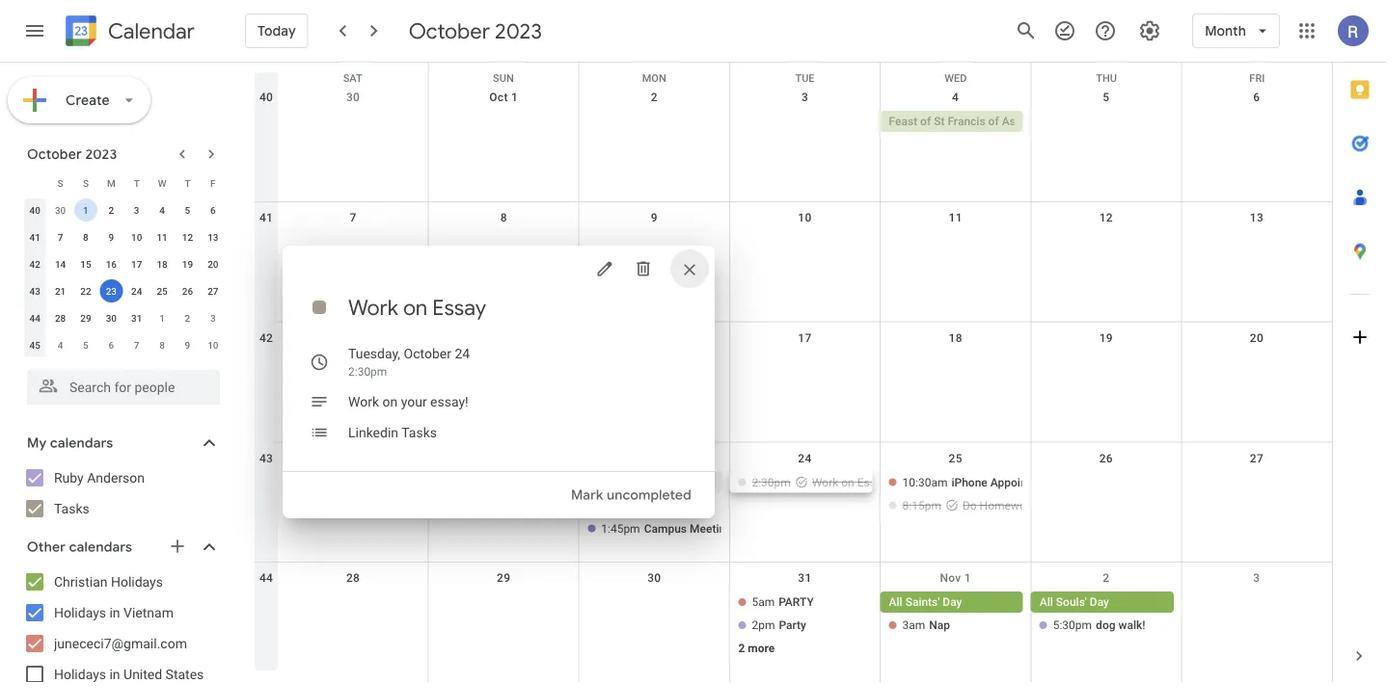 Task type: vqa. For each thing, say whether or not it's contained in the screenshot.
5th daily from the right
no



Task type: describe. For each thing, give the bounding box(es) containing it.
2 horizontal spatial 8
[[500, 211, 507, 225]]

23
[[106, 286, 117, 297]]

29 inside october 2023 grid
[[80, 313, 91, 324]]

october inside tuesday, october 24 2:30pm
[[404, 346, 451, 362]]

november 9 element
[[176, 334, 199, 357]]

41 for 30
[[259, 211, 273, 225]]

october 2023 grid
[[18, 170, 226, 359]]

november 8 element
[[151, 334, 174, 357]]

junececi7@gmail.com
[[54, 636, 187, 652]]

2 more button
[[730, 639, 873, 660]]

6pm
[[451, 499, 474, 513]]

holidays in united states
[[54, 667, 204, 683]]

Search for people text field
[[39, 370, 208, 405]]

11 element
[[151, 226, 174, 249]]

sat
[[343, 72, 362, 84]]

st
[[934, 115, 945, 128]]

40 for 1
[[29, 204, 40, 216]]

main drawer image
[[23, 19, 46, 42]]

1 vertical spatial october
[[27, 146, 82, 163]]

30 element
[[100, 307, 123, 330]]

tuesday, october 24 2:30pm
[[348, 346, 470, 379]]

12 inside 12 element
[[182, 231, 193, 243]]

november 2 element
[[176, 307, 199, 330]]

1 horizontal spatial 20
[[1250, 331, 1264, 345]]

party
[[779, 596, 814, 610]]

2 vertical spatial 5
[[83, 340, 89, 351]]

1 cell
[[73, 197, 99, 224]]

other calendars
[[27, 539, 132, 557]]

0 vertical spatial holidays
[[111, 574, 163, 590]]

1 inside 'element'
[[159, 313, 165, 324]]

delete task image
[[634, 259, 653, 279]]

1 vertical spatial 8
[[83, 231, 89, 243]]

row containing 45
[[22, 332, 226, 359]]

26 inside row group
[[182, 286, 193, 297]]

5am
[[752, 596, 775, 610]]

other calendars button
[[4, 532, 239, 563]]

44 for 1
[[29, 313, 40, 324]]

walk!
[[1118, 619, 1145, 633]]

oct
[[489, 91, 508, 104]]

ruby anderson
[[54, 470, 145, 486]]

3am nap
[[902, 619, 950, 633]]

0 vertical spatial 4
[[952, 91, 959, 104]]

add other calendars image
[[168, 537, 187, 557]]

2 vertical spatial on
[[841, 476, 854, 489]]

cell containing 10:30am
[[880, 472, 1057, 541]]

1 vertical spatial 17
[[798, 331, 812, 345]]

1 horizontal spatial 31
[[798, 572, 812, 586]]

november 5 element
[[74, 334, 97, 357]]

23, today element
[[100, 280, 123, 303]]

all souls' day
[[1040, 596, 1109, 610]]

0 vertical spatial 11
[[949, 211, 962, 225]]

my calendars list
[[4, 463, 239, 525]]

1 horizontal spatial 29
[[497, 572, 511, 586]]

all souls' day button
[[1031, 592, 1174, 614]]

ruby
[[54, 470, 84, 486]]

3am
[[902, 619, 925, 633]]

create
[[66, 92, 110, 109]]

create button
[[8, 77, 150, 123]]

feast
[[889, 115, 917, 128]]

14 element
[[49, 253, 72, 276]]

day for all souls' day
[[1090, 596, 1109, 610]]

meeting
[[644, 499, 686, 513]]

1:30pm meeting
[[601, 499, 686, 513]]

saints'
[[905, 596, 940, 610]]

1 right oct
[[511, 91, 518, 104]]

1 vertical spatial work
[[348, 394, 379, 410]]

mark
[[571, 487, 603, 504]]

w
[[158, 177, 166, 189]]

my calendars
[[27, 435, 113, 452]]

grid containing 40
[[255, 63, 1332, 684]]

assisi
[[1002, 115, 1033, 128]]

2 s from the left
[[83, 177, 89, 189]]

10 for 10 element
[[131, 231, 142, 243]]

31 element
[[125, 307, 148, 330]]

2 more
[[738, 643, 775, 656]]

1 horizontal spatial 6
[[210, 204, 216, 216]]

0 vertical spatial work
[[348, 294, 398, 321]]

calendar
[[108, 18, 195, 45]]

5:30pm dog walk!
[[1053, 619, 1145, 633]]

m
[[107, 177, 115, 189]]

21 element
[[49, 280, 72, 303]]

oct 1
[[489, 91, 518, 104]]

1 horizontal spatial tasks
[[401, 425, 437, 441]]

1 horizontal spatial 13
[[1250, 211, 1264, 225]]

0 horizontal spatial 9
[[108, 231, 114, 243]]

tasks inside my calendars 'list'
[[54, 501, 89, 517]]

12 element
[[176, 226, 199, 249]]

16
[[106, 258, 117, 270]]

reminder to clean
[[500, 476, 613, 489]]

8 inside row
[[159, 340, 165, 351]]

cell containing 1 pending task
[[579, 472, 730, 541]]

november 10 element
[[201, 334, 225, 357]]

tue
[[795, 72, 815, 84]]

0 vertical spatial october
[[409, 17, 490, 44]]

45
[[29, 340, 40, 351]]

2 horizontal spatial 24
[[798, 452, 812, 465]]

tuesday,
[[348, 346, 400, 362]]

your
[[401, 394, 427, 410]]

42 for 1
[[29, 258, 40, 270]]

10:30am
[[902, 476, 948, 489]]

1 pending task
[[606, 476, 682, 489]]

other calendars list
[[4, 567, 239, 684]]

1 horizontal spatial on
[[403, 294, 428, 321]]

2 vertical spatial work
[[812, 476, 838, 489]]

1 of from the left
[[920, 115, 931, 128]]

19 inside row group
[[182, 258, 193, 270]]

november 7 element
[[125, 334, 148, 357]]

pending
[[615, 476, 657, 489]]

christian holidays
[[54, 574, 163, 590]]

1 vertical spatial work on essay
[[812, 476, 887, 489]]

today
[[258, 22, 296, 40]]

2 right november 1 'element'
[[185, 313, 190, 324]]

30 inside september 30 element
[[55, 204, 66, 216]]

21
[[55, 286, 66, 297]]

18 inside october 2023 grid
[[157, 258, 168, 270]]

my
[[27, 435, 47, 452]]

16 element
[[100, 253, 123, 276]]

calendars for other calendars
[[69, 539, 132, 557]]

40 for 30
[[259, 91, 273, 104]]

sun
[[493, 72, 514, 84]]

to
[[559, 476, 574, 489]]

more
[[748, 643, 775, 656]]

2 up all souls' day button
[[1103, 572, 1110, 586]]

francis
[[948, 115, 985, 128]]

29 element
[[74, 307, 97, 330]]

0 horizontal spatial october 2023
[[27, 146, 117, 163]]

20 inside 20 element
[[207, 258, 218, 270]]

work on essay heading
[[348, 294, 486, 321]]

in for vietnam
[[109, 605, 120, 621]]

2pm
[[752, 619, 775, 633]]

0 vertical spatial 12
[[1099, 211, 1113, 225]]

2:30pm inside tuesday, october 24 2:30pm
[[348, 366, 387, 379]]

0 vertical spatial essay
[[432, 294, 486, 321]]

10 element
[[125, 226, 148, 249]]

calendar element
[[62, 12, 195, 54]]

clean
[[577, 476, 613, 489]]

0 horizontal spatial 4
[[58, 340, 63, 351]]

1 horizontal spatial 25
[[949, 452, 962, 465]]

task
[[660, 476, 682, 489]]

24 inside tuesday, october 24 2:30pm
[[455, 346, 470, 362]]

uncompleted
[[607, 487, 692, 504]]

44 for 30
[[259, 572, 273, 586]]

linkedin tasks
[[348, 425, 437, 441]]

dog
[[1096, 619, 1116, 633]]

nov
[[940, 572, 961, 586]]

wed
[[945, 72, 967, 84]]

mon
[[642, 72, 666, 84]]

0 horizontal spatial work on essay
[[348, 294, 486, 321]]

1 horizontal spatial 27
[[1250, 452, 1264, 465]]

0 vertical spatial 10
[[798, 211, 812, 225]]

1 horizontal spatial 2:30pm
[[752, 476, 791, 489]]

20 element
[[201, 253, 225, 276]]

settings menu image
[[1138, 19, 1162, 42]]

25 inside row group
[[157, 286, 168, 297]]

appointment
[[990, 476, 1057, 489]]

19 inside grid
[[1099, 331, 1113, 345]]

1 vertical spatial on
[[382, 394, 398, 410]]

19 element
[[176, 253, 199, 276]]

2 right the 1 cell
[[108, 204, 114, 216]]

united
[[124, 667, 162, 683]]

party
[[779, 619, 806, 633]]

27 inside october 2023 grid
[[207, 286, 218, 297]]

1 vertical spatial 5
[[185, 204, 190, 216]]

f
[[210, 177, 216, 189]]

1 horizontal spatial 2023
[[495, 17, 542, 44]]

5am party
[[752, 596, 814, 610]]

1 vertical spatial 2023
[[85, 146, 117, 163]]

all for all saints' day
[[889, 596, 902, 610]]

9 inside row
[[185, 340, 190, 351]]

cell containing 5am
[[730, 592, 880, 662]]

1 horizontal spatial 4
[[159, 204, 165, 216]]



Task type: locate. For each thing, give the bounding box(es) containing it.
2 left more
[[738, 643, 745, 656]]

2023 up m
[[85, 146, 117, 163]]

25 element
[[151, 280, 174, 303]]

vietnam
[[124, 605, 174, 621]]

october 2023 up sun
[[409, 17, 542, 44]]

25 right 24 element
[[157, 286, 168, 297]]

row
[[255, 63, 1332, 92], [255, 82, 1332, 202], [22, 170, 226, 197], [22, 197, 226, 224], [255, 202, 1332, 323], [22, 224, 226, 251], [22, 251, 226, 278], [22, 278, 226, 305], [22, 305, 226, 332], [255, 323, 1332, 443], [22, 332, 226, 359], [255, 443, 1332, 563], [255, 563, 1332, 684]]

0 horizontal spatial 41
[[29, 231, 40, 243]]

all left saints'
[[889, 596, 902, 610]]

0 vertical spatial tasks
[[401, 425, 437, 441]]

3
[[801, 91, 808, 104], [134, 204, 139, 216], [210, 313, 216, 324], [1253, 572, 1260, 586]]

42 right the november 10 element
[[259, 331, 273, 345]]

24
[[131, 286, 142, 297], [455, 346, 470, 362], [798, 452, 812, 465]]

0 vertical spatial 44
[[29, 313, 40, 324]]

23 cell
[[99, 278, 124, 305]]

26 element
[[176, 280, 199, 303]]

cell containing all souls' day
[[1031, 592, 1181, 662]]

9 left 10 element
[[108, 231, 114, 243]]

do homework
[[963, 499, 1036, 513]]

calendars inside dropdown button
[[50, 435, 113, 452]]

2 horizontal spatial 7
[[350, 211, 357, 225]]

44 inside row group
[[29, 313, 40, 324]]

0 horizontal spatial 31
[[131, 313, 142, 324]]

holidays for holidays in united states
[[54, 667, 106, 683]]

0 vertical spatial 43
[[29, 286, 40, 297]]

11 right 10 element
[[157, 231, 168, 243]]

0 vertical spatial 5
[[1103, 91, 1110, 104]]

day
[[943, 596, 962, 610], [1090, 596, 1109, 610]]

row containing sat
[[255, 63, 1332, 92]]

6 inside november 6 element
[[108, 340, 114, 351]]

2 inside button
[[738, 643, 745, 656]]

2 horizontal spatial on
[[841, 476, 854, 489]]

1 vertical spatial 24
[[455, 346, 470, 362]]

22
[[80, 286, 91, 297]]

s left m
[[83, 177, 89, 189]]

1 horizontal spatial essay
[[857, 476, 887, 489]]

cell
[[278, 111, 428, 134], [428, 111, 579, 134], [579, 111, 730, 134], [730, 111, 880, 134], [1031, 111, 1181, 134], [428, 472, 613, 541], [579, 472, 730, 541], [880, 472, 1057, 541], [1031, 472, 1181, 541], [278, 592, 428, 662], [428, 592, 579, 662], [579, 592, 730, 662], [730, 592, 880, 662], [880, 592, 1031, 662], [1031, 592, 1181, 662], [1181, 592, 1332, 662]]

row group
[[22, 197, 226, 359]]

1 horizontal spatial of
[[988, 115, 999, 128]]

1 vertical spatial 28
[[346, 572, 360, 586]]

0 horizontal spatial 5
[[83, 340, 89, 351]]

24 inside october 2023 grid
[[131, 286, 142, 297]]

0 horizontal spatial 20
[[207, 258, 218, 270]]

fri
[[1249, 72, 1265, 84]]

0 horizontal spatial 19
[[182, 258, 193, 270]]

1 vertical spatial 11
[[157, 231, 168, 243]]

november 4 element
[[49, 334, 72, 357]]

29
[[80, 313, 91, 324], [497, 572, 511, 586]]

1 horizontal spatial 12
[[1099, 211, 1113, 225]]

1 horizontal spatial 19
[[1099, 331, 1113, 345]]

october
[[409, 17, 490, 44], [27, 146, 82, 163], [404, 346, 451, 362]]

2 of from the left
[[988, 115, 999, 128]]

t
[[134, 177, 140, 189], [185, 177, 190, 189]]

essay left 10:30am
[[857, 476, 887, 489]]

all saints' day
[[889, 596, 962, 610]]

0 vertical spatial in
[[109, 605, 120, 621]]

1 vertical spatial 20
[[1250, 331, 1264, 345]]

14
[[55, 258, 66, 270]]

15 element
[[74, 253, 97, 276]]

1 horizontal spatial 8
[[159, 340, 165, 351]]

2 vertical spatial october
[[404, 346, 451, 362]]

28
[[55, 313, 66, 324], [346, 572, 360, 586]]

30 down 1:45pm button
[[647, 572, 661, 586]]

linkedin
[[348, 425, 398, 441]]

november 6 element
[[100, 334, 123, 357]]

on left your
[[382, 394, 398, 410]]

1 vertical spatial 31
[[798, 572, 812, 586]]

0 horizontal spatial 24
[[131, 286, 142, 297]]

1 horizontal spatial t
[[185, 177, 190, 189]]

25
[[157, 286, 168, 297], [949, 452, 962, 465]]

do
[[963, 499, 977, 513]]

1 left november 2 element
[[159, 313, 165, 324]]

0 vertical spatial 9
[[651, 211, 658, 225]]

0 horizontal spatial 7
[[58, 231, 63, 243]]

nap
[[929, 619, 950, 633]]

4 down wed
[[952, 91, 959, 104]]

on up tuesday, october 24 2:30pm
[[403, 294, 428, 321]]

holidays down 'junececi7@gmail.com'
[[54, 667, 106, 683]]

13 inside october 2023 grid
[[207, 231, 218, 243]]

0 horizontal spatial 44
[[29, 313, 40, 324]]

44
[[29, 313, 40, 324], [259, 572, 273, 586]]

1 in from the top
[[109, 605, 120, 621]]

30 inside 30 element
[[106, 313, 117, 324]]

my calendars button
[[4, 428, 239, 459]]

28 element
[[49, 307, 72, 330]]

2 day from the left
[[1090, 596, 1109, 610]]

30
[[346, 91, 360, 104], [55, 204, 66, 216], [106, 313, 117, 324], [647, 572, 661, 586]]

9 up delete task image
[[651, 211, 658, 225]]

calendars inside dropdown button
[[69, 539, 132, 557]]

november 1 element
[[151, 307, 174, 330]]

2 vertical spatial 10
[[207, 340, 218, 351]]

2pm party
[[752, 619, 806, 633]]

0 horizontal spatial 27
[[207, 286, 218, 297]]

1 inside cell
[[83, 204, 89, 216]]

october up september 30 element
[[27, 146, 82, 163]]

states
[[166, 667, 204, 683]]

2:30pm
[[348, 366, 387, 379], [752, 476, 791, 489]]

tab list
[[1333, 63, 1386, 630]]

0 vertical spatial work on essay
[[348, 294, 486, 321]]

cell containing reminder to clean
[[428, 472, 613, 541]]

18
[[157, 258, 168, 270], [949, 331, 962, 345]]

work on essay left 10:30am
[[812, 476, 887, 489]]

1 vertical spatial 2:30pm
[[752, 476, 791, 489]]

holidays for holidays in vietnam
[[54, 605, 106, 621]]

month button
[[1192, 8, 1280, 54]]

29 right 28 element
[[80, 313, 91, 324]]

2 in from the top
[[109, 667, 120, 683]]

40 left september 30 element
[[29, 204, 40, 216]]

17 inside "element"
[[131, 258, 142, 270]]

5 up 12 element
[[185, 204, 190, 216]]

1 vertical spatial 7
[[58, 231, 63, 243]]

42 left 14 in the top left of the page
[[29, 258, 40, 270]]

30 left the 1 cell
[[55, 204, 66, 216]]

30 down sat
[[346, 91, 360, 104]]

work on your essay!
[[348, 394, 472, 410]]

all for all souls' day
[[1040, 596, 1053, 610]]

11 inside the 11 element
[[157, 231, 168, 243]]

0 vertical spatial 29
[[80, 313, 91, 324]]

43 for 1
[[29, 286, 40, 297]]

october down work on essay heading
[[404, 346, 451, 362]]

0 vertical spatial 7
[[350, 211, 357, 225]]

october 2023 up m
[[27, 146, 117, 163]]

42 for 30
[[259, 331, 273, 345]]

12
[[1099, 211, 1113, 225], [182, 231, 193, 243]]

october up oct
[[409, 17, 490, 44]]

iphone
[[951, 476, 987, 489]]

on left 10:30am
[[841, 476, 854, 489]]

2 horizontal spatial 5
[[1103, 91, 1110, 104]]

25 up iphone
[[949, 452, 962, 465]]

essay
[[432, 294, 486, 321], [857, 476, 887, 489]]

in up 'junececi7@gmail.com'
[[109, 605, 120, 621]]

1 right nov
[[964, 572, 971, 586]]

7
[[350, 211, 357, 225], [58, 231, 63, 243], [134, 340, 139, 351]]

1 horizontal spatial 18
[[949, 331, 962, 345]]

essay up tuesday, october 24 2:30pm
[[432, 294, 486, 321]]

0 horizontal spatial s
[[57, 177, 63, 189]]

1 horizontal spatial s
[[83, 177, 89, 189]]

6 left the november 7 'element'
[[108, 340, 114, 351]]

grid
[[255, 63, 1332, 684]]

18 element
[[151, 253, 174, 276]]

test
[[495, 499, 518, 513]]

1
[[511, 91, 518, 104], [83, 204, 89, 216], [159, 313, 165, 324], [606, 476, 613, 489], [964, 572, 971, 586]]

0 horizontal spatial 12
[[182, 231, 193, 243]]

holidays in vietnam
[[54, 605, 174, 621]]

43 for 30
[[259, 452, 273, 465]]

2 horizontal spatial 9
[[651, 211, 658, 225]]

1 pending task button
[[579, 472, 722, 493]]

4 up the 11 element
[[159, 204, 165, 216]]

september 30 element
[[49, 199, 72, 222]]

0 horizontal spatial tasks
[[54, 501, 89, 517]]

40 inside october 2023 grid
[[29, 204, 40, 216]]

t right w at the top left of page
[[185, 177, 190, 189]]

5 down "thu"
[[1103, 91, 1110, 104]]

row group containing 40
[[22, 197, 226, 359]]

10 inside row
[[207, 340, 218, 351]]

holidays down christian
[[54, 605, 106, 621]]

1 horizontal spatial 26
[[1099, 452, 1113, 465]]

42 inside october 2023 grid
[[29, 258, 40, 270]]

0 vertical spatial 27
[[207, 286, 218, 297]]

17 element
[[125, 253, 148, 276]]

of left assisi
[[988, 115, 999, 128]]

1 vertical spatial 29
[[497, 572, 511, 586]]

5
[[1103, 91, 1110, 104], [185, 204, 190, 216], [83, 340, 89, 351]]

feast of st francis of assisi button
[[880, 111, 1033, 132]]

souls'
[[1056, 596, 1087, 610]]

8:15pm
[[902, 499, 941, 513]]

7 inside 'element'
[[134, 340, 139, 351]]

thu
[[1096, 72, 1117, 84]]

27
[[207, 286, 218, 297], [1250, 452, 1264, 465]]

29 down test
[[497, 572, 511, 586]]

row containing s
[[22, 170, 226, 197]]

tasks down your
[[401, 425, 437, 441]]

calendars for my calendars
[[50, 435, 113, 452]]

of left st in the right of the page
[[920, 115, 931, 128]]

11 down feast of st francis of assisi "button"
[[949, 211, 962, 225]]

calendars
[[50, 435, 113, 452], [69, 539, 132, 557]]

all saints' day button
[[880, 592, 1023, 614]]

6
[[1253, 91, 1260, 104], [210, 204, 216, 216], [108, 340, 114, 351]]

41 for 1
[[29, 231, 40, 243]]

0 vertical spatial 26
[[182, 286, 193, 297]]

1 s from the left
[[57, 177, 63, 189]]

work on essay up tuesday, october 24 2:30pm
[[348, 294, 486, 321]]

10
[[798, 211, 812, 225], [131, 231, 142, 243], [207, 340, 218, 351]]

1 right mark
[[606, 476, 613, 489]]

nov 1
[[940, 572, 971, 586]]

28 inside row group
[[55, 313, 66, 324]]

30 right the 29 element
[[106, 313, 117, 324]]

31 inside october 2023 grid
[[131, 313, 142, 324]]

1 vertical spatial essay
[[857, 476, 887, 489]]

2
[[651, 91, 658, 104], [108, 204, 114, 216], [185, 313, 190, 324], [1103, 572, 1110, 586], [738, 643, 745, 656]]

31
[[131, 313, 142, 324], [798, 572, 812, 586]]

holidays
[[111, 574, 163, 590], [54, 605, 106, 621], [54, 667, 106, 683]]

6 down fri
[[1253, 91, 1260, 104]]

1 horizontal spatial 28
[[346, 572, 360, 586]]

2 vertical spatial 8
[[159, 340, 165, 351]]

2 t from the left
[[185, 177, 190, 189]]

row group inside october 2023 grid
[[22, 197, 226, 359]]

1 horizontal spatial 7
[[134, 340, 139, 351]]

10:30am iphone appointment
[[902, 476, 1057, 489]]

2 vertical spatial 7
[[134, 340, 139, 351]]

0 vertical spatial 18
[[157, 258, 168, 270]]

1 vertical spatial calendars
[[69, 539, 132, 557]]

2 horizontal spatial 10
[[798, 211, 812, 225]]

1 horizontal spatial 43
[[259, 452, 273, 465]]

mark uncompleted button
[[563, 473, 699, 519]]

today button
[[245, 8, 308, 54]]

essay!
[[430, 394, 468, 410]]

22 element
[[74, 280, 97, 303]]

1 vertical spatial 43
[[259, 452, 273, 465]]

1 t from the left
[[134, 177, 140, 189]]

1 vertical spatial 27
[[1250, 452, 1264, 465]]

0 horizontal spatial day
[[943, 596, 962, 610]]

month
[[1205, 22, 1246, 40]]

1 day from the left
[[943, 596, 962, 610]]

2 vertical spatial 24
[[798, 452, 812, 465]]

0 horizontal spatial 28
[[55, 313, 66, 324]]

0 horizontal spatial 6
[[108, 340, 114, 351]]

1:30pm
[[601, 499, 640, 513]]

5:30pm
[[1053, 619, 1092, 633]]

s up september 30 element
[[57, 177, 63, 189]]

work
[[348, 294, 398, 321], [348, 394, 379, 410], [812, 476, 838, 489]]

31 right 30 element
[[131, 313, 142, 324]]

1 horizontal spatial 24
[[455, 346, 470, 362]]

1 vertical spatial october 2023
[[27, 146, 117, 163]]

1 vertical spatial 18
[[949, 331, 962, 345]]

1:45pm
[[601, 522, 640, 536]]

day up 5:30pm dog walk!
[[1090, 596, 1109, 610]]

0 horizontal spatial 11
[[157, 231, 168, 243]]

feast of st francis of assisi
[[889, 115, 1033, 128]]

reminder
[[500, 476, 556, 489]]

9 right november 8 element
[[185, 340, 190, 351]]

0 horizontal spatial 40
[[29, 204, 40, 216]]

0 vertical spatial 6
[[1253, 91, 1260, 104]]

2 horizontal spatial 4
[[952, 91, 959, 104]]

0 vertical spatial october 2023
[[409, 17, 542, 44]]

5 left november 6 element at the left of the page
[[83, 340, 89, 351]]

0 vertical spatial 20
[[207, 258, 218, 270]]

41 inside row group
[[29, 231, 40, 243]]

6 up the 13 element
[[210, 204, 216, 216]]

1 all from the left
[[889, 596, 902, 610]]

0 horizontal spatial 18
[[157, 258, 168, 270]]

2 down mon
[[651, 91, 658, 104]]

1 horizontal spatial 9
[[185, 340, 190, 351]]

1 horizontal spatial 10
[[207, 340, 218, 351]]

in left united
[[109, 667, 120, 683]]

other
[[27, 539, 66, 557]]

day for all saints' day
[[943, 596, 962, 610]]

1 vertical spatial 42
[[259, 331, 273, 345]]

None search field
[[0, 363, 239, 405]]

27 element
[[201, 280, 225, 303]]

november 3 element
[[201, 307, 225, 330]]

2 all from the left
[[1040, 596, 1053, 610]]

0 horizontal spatial all
[[889, 596, 902, 610]]

in
[[109, 605, 120, 621], [109, 667, 120, 683]]

0 horizontal spatial 25
[[157, 286, 168, 297]]

in for united
[[109, 667, 120, 683]]

2 vertical spatial 9
[[185, 340, 190, 351]]

tasks down the ruby
[[54, 501, 89, 517]]

anderson
[[87, 470, 145, 486]]

mark uncompleted
[[571, 487, 692, 504]]

24 element
[[125, 280, 148, 303]]

13 element
[[201, 226, 225, 249]]

1 vertical spatial 19
[[1099, 331, 1113, 345]]

holidays up vietnam at the left bottom
[[111, 574, 163, 590]]

1 vertical spatial 6
[[210, 204, 216, 216]]

10 for the november 10 element
[[207, 340, 218, 351]]

1 inside button
[[606, 476, 613, 489]]

calendar heading
[[104, 18, 195, 45]]

8
[[500, 211, 507, 225], [83, 231, 89, 243], [159, 340, 165, 351]]

1 horizontal spatial day
[[1090, 596, 1109, 610]]

all left souls'
[[1040, 596, 1053, 610]]

0 vertical spatial 2023
[[495, 17, 542, 44]]

1 horizontal spatial october 2023
[[409, 17, 542, 44]]

40 down today
[[259, 91, 273, 104]]

calendars up christian holidays
[[69, 539, 132, 557]]

0 horizontal spatial essay
[[432, 294, 486, 321]]

t left w at the top left of page
[[134, 177, 140, 189]]

cell containing all saints' day
[[880, 592, 1031, 662]]

26 inside grid
[[1099, 452, 1113, 465]]

2023 up sun
[[495, 17, 542, 44]]

43 inside row group
[[29, 286, 40, 297]]

s
[[57, 177, 63, 189], [83, 177, 89, 189]]

40
[[259, 91, 273, 104], [29, 204, 40, 216]]

calendars up the ruby
[[50, 435, 113, 452]]

1 vertical spatial 44
[[259, 572, 273, 586]]

0 horizontal spatial 43
[[29, 286, 40, 297]]

4 left november 5 element
[[58, 340, 63, 351]]

15
[[80, 258, 91, 270]]

1 vertical spatial 4
[[159, 204, 165, 216]]

day down nov
[[943, 596, 962, 610]]

31 up "party"
[[798, 572, 812, 586]]

1 right september 30 element
[[83, 204, 89, 216]]



